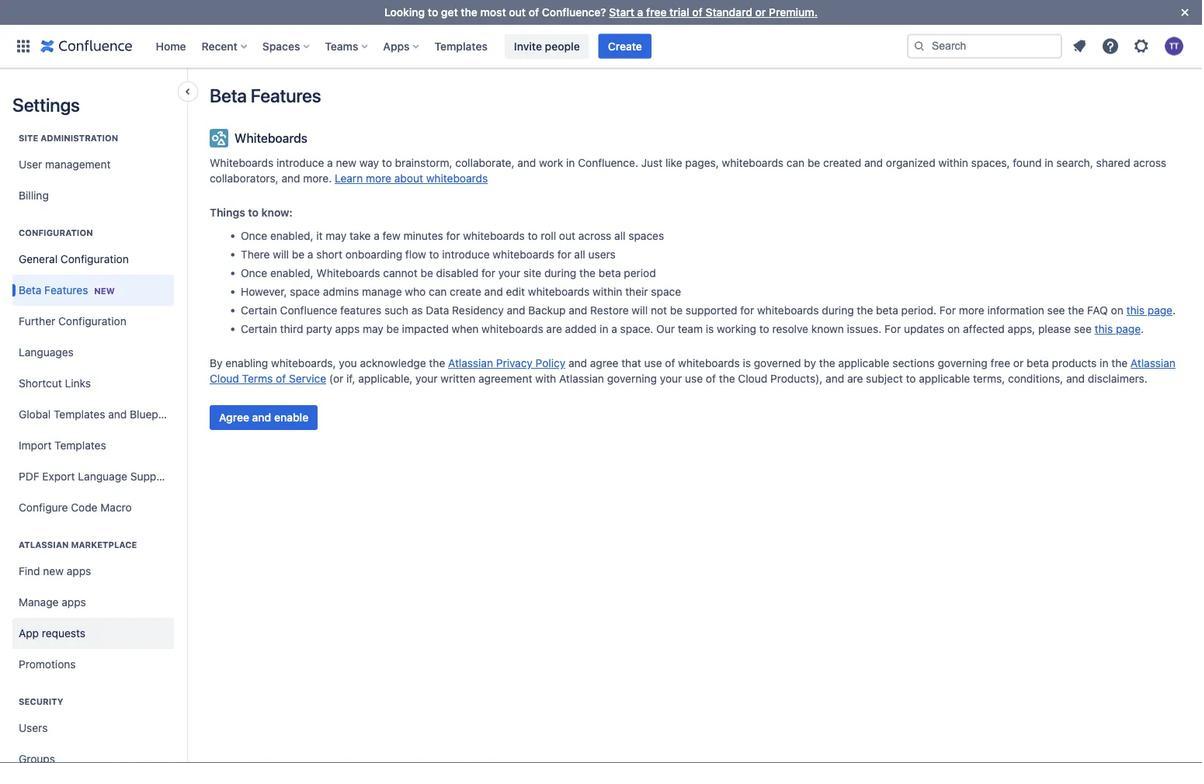 Task type: locate. For each thing, give the bounding box(es) containing it.
configuration up languages link
[[58, 315, 126, 328]]

spaces,
[[971, 156, 1010, 169]]

is
[[706, 323, 714, 335], [743, 357, 751, 370]]

for up working
[[740, 304, 754, 317]]

a right start
[[637, 6, 643, 19]]

during up known
[[822, 304, 854, 317]]

1 horizontal spatial beta
[[876, 304, 898, 317]]

1 horizontal spatial applicable
[[919, 372, 970, 385]]

please
[[1038, 323, 1071, 335]]

roll
[[541, 229, 556, 242]]

1 enabled, from the top
[[270, 229, 313, 242]]

0 vertical spatial is
[[706, 323, 714, 335]]

in inside once enabled, it may take a few minutes for whiteboards to roll out across all spaces there will be a short onboarding flow to introduce whiteboards for all users once enabled, whiteboards cannot be disabled for your site during the beta period however, space admins manage who can create and edit whiteboards within their space certain confluence features such as data residency and backup and restore will not be supported for whiteboards during the beta period. for more information see the faq on this page . certain third party apps may be impacted when whiteboards are added in a space. our team is working to resolve known issues. for updates on affected apps, please see this page .
[[600, 323, 608, 335]]

more down 'way'
[[366, 172, 391, 185]]

more
[[366, 172, 391, 185], [959, 304, 984, 317]]

whiteboards up privacy
[[482, 323, 543, 335]]

page
[[1148, 304, 1173, 317], [1116, 323, 1141, 335]]

page right faq
[[1148, 304, 1173, 317]]

working
[[717, 323, 756, 335]]

this page link for certain confluence features such as data residency and backup and restore will not be supported for whiteboards during the beta period. for more information see the faq on
[[1126, 304, 1173, 317]]

sections
[[892, 357, 935, 370]]

a inside the whiteboards introduce a new way to brainstorm, collaborate, and work in confluence. just like pages, whiteboards can be created and organized within spaces, found in search, shared across collaborators, and more.
[[327, 156, 333, 169]]

app requests link
[[12, 618, 174, 649]]

see down faq
[[1074, 323, 1092, 335]]

organized
[[886, 156, 936, 169]]

all up users
[[614, 229, 626, 242]]

during right site
[[544, 267, 576, 280]]

global templates and blueprints
[[19, 408, 180, 421]]

0 vertical spatial beta
[[210, 85, 247, 106]]

invite
[[514, 40, 542, 52]]

applicable down sections
[[919, 372, 970, 385]]

whiteboards inside once enabled, it may take a few minutes for whiteboards to roll out across all spaces there will be a short onboarding flow to introduce whiteboards for all users once enabled, whiteboards cannot be disabled for your site during the beta period however, space admins manage who can create and edit whiteboards within their space certain confluence features such as data residency and backup and restore will not be supported for whiteboards during the beta period. for more information see the faq on this page . certain third party apps may be impacted when whiteboards are added in a space. our team is working to resolve known issues. for updates on affected apps, please see this page .
[[316, 267, 380, 280]]

a
[[637, 6, 643, 19], [327, 156, 333, 169], [374, 229, 380, 242], [307, 248, 313, 261], [611, 323, 617, 335]]

1 horizontal spatial all
[[614, 229, 626, 242]]

1 horizontal spatial .
[[1173, 304, 1176, 317]]

1 vertical spatial within
[[593, 285, 622, 298]]

will up the 'space.'
[[632, 304, 648, 317]]

0 vertical spatial during
[[544, 267, 576, 280]]

may down "features"
[[363, 323, 383, 335]]

are down backup at the top of page
[[546, 323, 562, 335]]

space up confluence
[[290, 285, 320, 298]]

can up data
[[429, 285, 447, 298]]

governing down the that at top
[[607, 372, 657, 385]]

onboarding
[[345, 248, 402, 261]]

invite people
[[514, 40, 580, 52]]

to right flow
[[429, 248, 439, 261]]

global element
[[9, 24, 904, 68]]

few
[[382, 229, 400, 242]]

is down supported
[[706, 323, 714, 335]]

0 horizontal spatial may
[[326, 229, 346, 242]]

conditions,
[[1008, 372, 1063, 385]]

0 vertical spatial .
[[1173, 304, 1176, 317]]

1 vertical spatial for
[[884, 323, 901, 335]]

1 horizontal spatial features
[[251, 85, 321, 106]]

or right standard
[[755, 6, 766, 19]]

templates up pdf export language support link
[[54, 439, 106, 452]]

1 horizontal spatial out
[[559, 229, 575, 242]]

0 horizontal spatial for
[[884, 323, 901, 335]]

1 horizontal spatial within
[[938, 156, 968, 169]]

once
[[241, 229, 267, 242], [241, 267, 267, 280]]

beta down the general at the top left of the page
[[19, 283, 41, 296]]

code
[[71, 501, 97, 514]]

import templates link
[[12, 430, 174, 461]]

2 once from the top
[[241, 267, 267, 280]]

create
[[450, 285, 481, 298]]

and down 'products'
[[1066, 372, 1085, 385]]

applicable up 'subject'
[[838, 357, 890, 370]]

1 vertical spatial features
[[44, 283, 88, 296]]

0 horizontal spatial can
[[429, 285, 447, 298]]

may
[[326, 229, 346, 242], [363, 323, 383, 335]]

out inside once enabled, it may take a few minutes for whiteboards to roll out across all spaces there will be a short onboarding flow to introduce whiteboards for all users once enabled, whiteboards cannot be disabled for your site during the beta period however, space admins manage who can create and edit whiteboards within their space certain confluence features such as data residency and backup and restore will not be supported for whiteboards during the beta period. for more information see the faq on this page . certain third party apps may be impacted when whiteboards are added in a space. our team is working to resolve known issues. for updates on affected apps, please see this page .
[[559, 229, 575, 242]]

2 horizontal spatial beta
[[1027, 357, 1049, 370]]

all
[[614, 229, 626, 242], [574, 248, 585, 261]]

0 horizontal spatial this
[[1095, 323, 1113, 335]]

0 horizontal spatial out
[[509, 6, 526, 19]]

beta down recent "popup button" at top left
[[210, 85, 247, 106]]

import
[[19, 439, 52, 452]]

teams
[[325, 40, 358, 52]]

2 certain from the top
[[241, 323, 277, 335]]

billing
[[19, 189, 49, 202]]

once up there
[[241, 229, 267, 242]]

Search field
[[907, 34, 1062, 59]]

1 vertical spatial see
[[1074, 323, 1092, 335]]

management
[[45, 158, 111, 171]]

0 horizontal spatial is
[[706, 323, 714, 335]]

new
[[94, 286, 115, 296]]

2 vertical spatial apps
[[62, 596, 86, 609]]

1 vertical spatial on
[[947, 323, 960, 335]]

2 vertical spatial whiteboards
[[316, 267, 380, 280]]

1 horizontal spatial your
[[498, 267, 520, 280]]

this page link right faq
[[1126, 304, 1173, 317]]

0 horizontal spatial on
[[947, 323, 960, 335]]

when
[[452, 323, 479, 335]]

start
[[609, 6, 634, 19]]

0 vertical spatial will
[[273, 248, 289, 261]]

within left spaces,
[[938, 156, 968, 169]]

site
[[19, 133, 38, 143]]

0 vertical spatial are
[[546, 323, 562, 335]]

user management
[[19, 158, 111, 171]]

in right work
[[566, 156, 575, 169]]

may right it
[[326, 229, 346, 242]]

confluence image
[[40, 37, 132, 56], [40, 37, 132, 56]]

on right updates
[[947, 323, 960, 335]]

1 space from the left
[[290, 285, 320, 298]]

be down such
[[386, 323, 399, 335]]

templates inside import templates link
[[54, 439, 106, 452]]

of up invite
[[529, 6, 539, 19]]

beta down users
[[599, 267, 621, 280]]

0 horizontal spatial free
[[646, 6, 667, 19]]

settings
[[12, 94, 80, 116]]

looking
[[384, 6, 425, 19]]

your left "written"
[[416, 372, 438, 385]]

1 horizontal spatial cloud
[[738, 372, 767, 385]]

0 vertical spatial features
[[251, 85, 321, 106]]

whiteboards for whiteboards introduce a new way to brainstorm, collaborate, and work in confluence. just like pages, whiteboards can be created and organized within spaces, found in search, shared across collaborators, and more.
[[210, 156, 274, 169]]

0 vertical spatial see
[[1047, 304, 1065, 317]]

1 vertical spatial introduce
[[442, 248, 490, 261]]

templates down links
[[54, 408, 105, 421]]

0 horizontal spatial or
[[755, 6, 766, 19]]

your up edit
[[498, 267, 520, 280]]

whiteboards up collaborators, at left top
[[210, 156, 274, 169]]

features down the general configuration
[[44, 283, 88, 296]]

1 vertical spatial will
[[632, 304, 648, 317]]

1 vertical spatial templates
[[54, 408, 105, 421]]

apps
[[383, 40, 410, 52]]

enabled, up however,
[[270, 267, 313, 280]]

space
[[290, 285, 320, 298], [651, 285, 681, 298]]

of right trial
[[692, 6, 703, 19]]

configuration up new
[[61, 253, 129, 266]]

1 horizontal spatial new
[[336, 156, 356, 169]]

whiteboards inside the whiteboards introduce a new way to brainstorm, collaborate, and work in confluence. just like pages, whiteboards can be created and organized within spaces, found in search, shared across collaborators, and more.
[[210, 156, 274, 169]]

templates for global templates and blueprints
[[54, 408, 105, 421]]

of inside atlassian cloud terms of service
[[276, 372, 286, 385]]

2 enabled, from the top
[[270, 267, 313, 280]]

across inside once enabled, it may take a few minutes for whiteboards to roll out across all spaces there will be a short onboarding flow to introduce whiteboards for all users once enabled, whiteboards cannot be disabled for your site during the beta period however, space admins manage who can create and edit whiteboards within their space certain confluence features such as data residency and backup and restore will not be supported for whiteboards during the beta period. for more information see the faq on this page . certain third party apps may be impacted when whiteboards are added in a space. our team is working to resolve known issues. for updates on affected apps, please see this page .
[[578, 229, 611, 242]]

to right 'way'
[[382, 156, 392, 169]]

1 vertical spatial enabled,
[[270, 267, 313, 280]]

user
[[19, 158, 42, 171]]

0 vertical spatial whiteboards
[[235, 131, 308, 146]]

features
[[251, 85, 321, 106], [44, 283, 88, 296]]

1 horizontal spatial is
[[743, 357, 751, 370]]

home link
[[151, 34, 191, 59]]

atlassian
[[448, 357, 493, 370], [1131, 357, 1176, 370], [559, 372, 604, 385], [19, 540, 69, 550]]

new up "learn" on the left top of the page
[[336, 156, 356, 169]]

0 vertical spatial certain
[[241, 304, 277, 317]]

1 vertical spatial beta
[[876, 304, 898, 317]]

atlassian up find new apps
[[19, 540, 69, 550]]

across up users
[[578, 229, 611, 242]]

enabled, down know:
[[270, 229, 313, 242]]

0 vertical spatial use
[[644, 357, 662, 370]]

0 vertical spatial may
[[326, 229, 346, 242]]

pdf export language support
[[19, 470, 171, 483]]

of down by enabling whiteboards, you acknowledge the atlassian privacy policy and agree that use of whiteboards is governed by the applicable sections governing free or beta products in the
[[706, 372, 716, 385]]

global
[[19, 408, 51, 421]]

1 horizontal spatial or
[[1013, 357, 1024, 370]]

cannot
[[383, 267, 418, 280]]

like
[[665, 156, 682, 169]]

minutes
[[403, 229, 443, 242]]

templates
[[435, 40, 488, 52], [54, 408, 105, 421], [54, 439, 106, 452]]

create
[[608, 40, 642, 52]]

features inside configuration group
[[44, 283, 88, 296]]

found
[[1013, 156, 1042, 169]]

this page link down faq
[[1095, 323, 1141, 335]]

beta inside configuration group
[[19, 283, 41, 296]]

0 vertical spatial beta
[[599, 267, 621, 280]]

0 horizontal spatial new
[[43, 565, 64, 578]]

applicable for terms,
[[919, 372, 970, 385]]

beta
[[599, 267, 621, 280], [876, 304, 898, 317], [1027, 357, 1049, 370]]

apps down atlassian marketplace
[[67, 565, 91, 578]]

0 vertical spatial apps
[[335, 323, 360, 335]]

enabling
[[225, 357, 268, 370]]

introduce inside the whiteboards introduce a new way to brainstorm, collaborate, and work in confluence. just like pages, whiteboards can be created and organized within spaces, found in search, shared across collaborators, and more.
[[276, 156, 324, 169]]

(or if, applicable, your written agreement with atlassian governing your use of the cloud products), and are subject to applicable terms, conditions, and disclaimers.
[[326, 372, 1148, 385]]

can inside the whiteboards introduce a new way to brainstorm, collaborate, and work in confluence. just like pages, whiteboards can be created and organized within spaces, found in search, shared across collaborators, and more.
[[787, 156, 805, 169]]

or
[[755, 6, 766, 19], [1013, 357, 1024, 370]]

for right period.
[[939, 304, 956, 317]]

affected
[[963, 323, 1005, 335]]

1 vertical spatial once
[[241, 267, 267, 280]]

0 horizontal spatial within
[[593, 285, 622, 298]]

0 vertical spatial across
[[1133, 156, 1166, 169]]

manage
[[19, 596, 59, 609]]

0 horizontal spatial across
[[578, 229, 611, 242]]

beta up the issues.
[[876, 304, 898, 317]]

import templates
[[19, 439, 106, 452]]

0 vertical spatial or
[[755, 6, 766, 19]]

templates inside global templates and blueprints link
[[54, 408, 105, 421]]

once enabled, it may take a few minutes for whiteboards to roll out across all spaces there will be a short onboarding flow to introduce whiteboards for all users once enabled, whiteboards cannot be disabled for your site during the beta period however, space admins manage who can create and edit whiteboards within their space certain confluence features such as data residency and backup and restore will not be supported for whiteboards during the beta period. for more information see the faq on this page . certain third party apps may be impacted when whiteboards are added in a space. our team is working to resolve known issues. for updates on affected apps, please see this page .
[[241, 229, 1176, 335]]

1 vertical spatial beta
[[19, 283, 41, 296]]

1 horizontal spatial introduce
[[442, 248, 490, 261]]

and up added
[[569, 304, 587, 317]]

cloud down governed
[[738, 372, 767, 385]]

banner
[[0, 24, 1202, 68]]

with
[[535, 372, 556, 385]]

for right disabled
[[481, 267, 495, 280]]

.
[[1173, 304, 1176, 317], [1141, 323, 1144, 335]]

are inside once enabled, it may take a few minutes for whiteboards to roll out across all spaces there will be a short onboarding flow to introduce whiteboards for all users once enabled, whiteboards cannot be disabled for your site during the beta period however, space admins manage who can create and edit whiteboards within their space certain confluence features such as data residency and backup and restore will not be supported for whiteboards during the beta period. for more information see the faq on this page . certain third party apps may be impacted when whiteboards are added in a space. our team is working to resolve known issues. for updates on affected apps, please see this page .
[[546, 323, 562, 335]]

this right faq
[[1126, 304, 1145, 317]]

more up affected
[[959, 304, 984, 317]]

0 vertical spatial within
[[938, 156, 968, 169]]

use down by enabling whiteboards, you acknowledge the atlassian privacy policy and agree that use of whiteboards is governed by the applicable sections governing free or beta products in the
[[685, 372, 703, 385]]

your down by enabling whiteboards, you acknowledge the atlassian privacy policy and agree that use of whiteboards is governed by the applicable sections governing free or beta products in the
[[660, 372, 682, 385]]

across right shared
[[1133, 156, 1166, 169]]

2 vertical spatial templates
[[54, 439, 106, 452]]

security group
[[12, 680, 174, 763]]

this down faq
[[1095, 323, 1113, 335]]

0 vertical spatial introduce
[[276, 156, 324, 169]]

2 vertical spatial beta
[[1027, 357, 1049, 370]]

within inside once enabled, it may take a few minutes for whiteboards to roll out across all spaces there will be a short onboarding flow to introduce whiteboards for all users once enabled, whiteboards cannot be disabled for your site during the beta period however, space admins manage who can create and edit whiteboards within their space certain confluence features such as data residency and backup and restore will not be supported for whiteboards during the beta period. for more information see the faq on this page . certain third party apps may be impacted when whiteboards are added in a space. our team is working to resolve known issues. for updates on affected apps, please see this page .
[[593, 285, 622, 298]]

disabled
[[436, 267, 479, 280]]

atlassian privacy policy link
[[448, 357, 565, 370]]

or up "conditions,"
[[1013, 357, 1024, 370]]

space up not
[[651, 285, 681, 298]]

users
[[19, 722, 48, 735]]

1 vertical spatial certain
[[241, 323, 277, 335]]

that
[[621, 357, 641, 370]]

will right there
[[273, 248, 289, 261]]

2 horizontal spatial your
[[660, 372, 682, 385]]

whiteboards right pages,
[[722, 156, 784, 169]]

1 vertical spatial apps
[[67, 565, 91, 578]]

all left users
[[574, 248, 585, 261]]

way
[[359, 156, 379, 169]]

written
[[441, 372, 475, 385]]

1 cloud from the left
[[210, 372, 239, 385]]

configuration up the general at the top left of the page
[[19, 228, 93, 238]]

1 vertical spatial more
[[959, 304, 984, 317]]

for
[[939, 304, 956, 317], [884, 323, 901, 335]]

configure
[[19, 501, 68, 514]]

out right roll
[[559, 229, 575, 242]]

0 horizontal spatial beta
[[19, 283, 41, 296]]

further configuration link
[[12, 306, 174, 337]]

templates down get
[[435, 40, 488, 52]]

this
[[1126, 304, 1145, 317], [1095, 323, 1113, 335]]

use
[[644, 357, 662, 370], [685, 372, 703, 385]]

use right the that at top
[[644, 357, 662, 370]]

1 vertical spatial out
[[559, 229, 575, 242]]

0 vertical spatial templates
[[435, 40, 488, 52]]

features
[[340, 304, 381, 317]]

1 vertical spatial all
[[574, 248, 585, 261]]

in down restore
[[600, 323, 608, 335]]

agree
[[590, 357, 618, 370]]

1 vertical spatial new
[[43, 565, 64, 578]]

1 vertical spatial across
[[578, 229, 611, 242]]

spaces
[[262, 40, 300, 52]]

languages link
[[12, 337, 174, 368]]

to left roll
[[528, 229, 538, 242]]

free left trial
[[646, 6, 667, 19]]

1 vertical spatial this page link
[[1095, 323, 1141, 335]]

1 horizontal spatial are
[[847, 372, 863, 385]]

page up disclaimers. in the right of the page
[[1116, 323, 1141, 335]]

0 horizontal spatial applicable
[[838, 357, 890, 370]]

will
[[273, 248, 289, 261], [632, 304, 648, 317]]

1 horizontal spatial more
[[959, 304, 984, 317]]

new
[[336, 156, 356, 169], [43, 565, 64, 578]]

whiteboards up disabled
[[463, 229, 525, 242]]

a left short
[[307, 248, 313, 261]]

app requests
[[19, 627, 85, 640]]

1 vertical spatial .
[[1141, 323, 1144, 335]]

0 horizontal spatial are
[[546, 323, 562, 335]]

1 vertical spatial free
[[991, 357, 1010, 370]]

for right the issues.
[[884, 323, 901, 335]]

disclaimers.
[[1088, 372, 1148, 385]]

applicable,
[[358, 372, 413, 385]]

1 vertical spatial applicable
[[919, 372, 970, 385]]

1 horizontal spatial page
[[1148, 304, 1173, 317]]

(or
[[329, 372, 343, 385]]

configuration for further
[[58, 315, 126, 328]]

within up restore
[[593, 285, 622, 298]]

your profile and preferences image
[[1165, 37, 1183, 56]]

0 horizontal spatial features
[[44, 283, 88, 296]]

beta
[[210, 85, 247, 106], [19, 283, 41, 296]]

0 horizontal spatial .
[[1141, 323, 1144, 335]]

2 cloud from the left
[[738, 372, 767, 385]]

the up the issues.
[[857, 304, 873, 317]]

cloud down "by"
[[210, 372, 239, 385]]

can inside once enabled, it may take a few minutes for whiteboards to roll out across all spaces there will be a short onboarding flow to introduce whiteboards for all users once enabled, whiteboards cannot be disabled for your site during the beta period however, space admins manage who can create and edit whiteboards within their space certain confluence features such as data residency and backup and restore will not be supported for whiteboards during the beta period. for more information see the faq on this page . certain third party apps may be impacted when whiteboards are added in a space. our team is working to resolve known issues. for updates on affected apps, please see this page .
[[429, 285, 447, 298]]

1 horizontal spatial may
[[363, 323, 383, 335]]

0 vertical spatial applicable
[[838, 357, 890, 370]]

1 horizontal spatial governing
[[938, 357, 988, 370]]

to inside the whiteboards introduce a new way to brainstorm, collaborate, and work in confluence. just like pages, whiteboards can be created and organized within spaces, found in search, shared across collaborators, and more.
[[382, 156, 392, 169]]

residency
[[452, 304, 504, 317]]

learn
[[335, 172, 363, 185]]

manage
[[362, 285, 402, 298]]

1 vertical spatial whiteboards
[[210, 156, 274, 169]]



Task type: vqa. For each thing, say whether or not it's contained in the screenshot.
Beta Features Beta
yes



Task type: describe. For each thing, give the bounding box(es) containing it.
and inside button
[[252, 411, 271, 424]]

supported
[[686, 304, 737, 317]]

across inside the whiteboards introduce a new way to brainstorm, collaborate, and work in confluence. just like pages, whiteboards can be created and organized within spaces, found in search, shared across collaborators, and more.
[[1133, 156, 1166, 169]]

the right get
[[461, 6, 477, 19]]

0 horizontal spatial during
[[544, 267, 576, 280]]

promotions
[[19, 658, 76, 671]]

shortcut
[[19, 377, 62, 390]]

1 vertical spatial or
[[1013, 357, 1024, 370]]

within inside the whiteboards introduce a new way to brainstorm, collaborate, and work in confluence. just like pages, whiteboards can be created and organized within spaces, found in search, shared across collaborators, and more.
[[938, 156, 968, 169]]

be left short
[[292, 248, 305, 261]]

features for beta features
[[251, 85, 321, 106]]

1 vertical spatial may
[[363, 323, 383, 335]]

edit
[[506, 285, 525, 298]]

and left more.
[[281, 172, 300, 185]]

about
[[394, 172, 423, 185]]

is inside once enabled, it may take a few minutes for whiteboards to roll out across all spaces there will be a short onboarding flow to introduce whiteboards for all users once enabled, whiteboards cannot be disabled for your site during the beta period however, space admins manage who can create and edit whiteboards within their space certain confluence features such as data residency and backup and restore will not be supported for whiteboards during the beta period. for more information see the faq on this page . certain third party apps may be impacted when whiteboards are added in a space. our team is working to resolve known issues. for updates on affected apps, please see this page .
[[706, 323, 714, 335]]

confluence
[[280, 304, 337, 317]]

features for beta features new
[[44, 283, 88, 296]]

looking to get the most out of confluence? start a free trial of standard or premium.
[[384, 6, 818, 19]]

for right the minutes
[[446, 229, 460, 242]]

0 vertical spatial out
[[509, 6, 526, 19]]

most
[[480, 6, 506, 19]]

added
[[565, 323, 597, 335]]

site administration group
[[12, 116, 174, 216]]

0 horizontal spatial will
[[273, 248, 289, 261]]

information
[[987, 304, 1044, 317]]

and left work
[[517, 156, 536, 169]]

users
[[588, 248, 616, 261]]

atlassian cloud terms of service
[[210, 357, 1176, 385]]

home
[[156, 40, 186, 52]]

apps button
[[378, 34, 425, 59]]

blueprints
[[130, 408, 180, 421]]

and right products),
[[826, 372, 844, 385]]

introduce inside once enabled, it may take a few minutes for whiteboards to roll out across all spaces there will be a short onboarding flow to introduce whiteboards for all users once enabled, whiteboards cannot be disabled for your site during the beta period however, space admins manage who can create and edit whiteboards within their space certain confluence features such as data residency and backup and restore will not be supported for whiteboards during the beta period. for more information see the faq on this page . certain third party apps may be impacted when whiteboards are added in a space. our team is working to resolve known issues. for updates on affected apps, please see this page .
[[442, 248, 490, 261]]

know:
[[261, 206, 293, 219]]

for left users
[[557, 248, 571, 261]]

0 vertical spatial on
[[1111, 304, 1123, 317]]

support
[[130, 470, 171, 483]]

manage apps link
[[12, 587, 174, 618]]

find new apps link
[[12, 556, 174, 587]]

trial
[[670, 6, 689, 19]]

be inside the whiteboards introduce a new way to brainstorm, collaborate, and work in confluence. just like pages, whiteboards can be created and organized within spaces, found in search, shared across collaborators, and more.
[[808, 156, 820, 169]]

premium.
[[769, 6, 818, 19]]

get
[[441, 6, 458, 19]]

and inside configuration group
[[108, 408, 127, 421]]

whiteboards for whiteboards
[[235, 131, 308, 146]]

0 horizontal spatial your
[[416, 372, 438, 385]]

just
[[641, 156, 663, 169]]

confluence?
[[542, 6, 606, 19]]

configuration group
[[12, 211, 180, 528]]

products),
[[770, 372, 823, 385]]

1 horizontal spatial see
[[1074, 323, 1092, 335]]

your inside once enabled, it may take a few minutes for whiteboards to roll out across all spaces there will be a short onboarding flow to introduce whiteboards for all users once enabled, whiteboards cannot be disabled for your site during the beta period however, space admins manage who can create and edit whiteboards within their space certain confluence features such as data residency and backup and restore will not be supported for whiteboards during the beta period. for more information see the faq on this page . certain third party apps may be impacted when whiteboards are added in a space. our team is working to resolve known issues. for updates on affected apps, please see this page .
[[498, 267, 520, 280]]

0 horizontal spatial governing
[[607, 372, 657, 385]]

spaces button
[[258, 34, 316, 59]]

links
[[65, 377, 91, 390]]

people
[[545, 40, 580, 52]]

the up "written"
[[429, 357, 445, 370]]

subject
[[866, 372, 903, 385]]

it
[[316, 229, 323, 242]]

by
[[804, 357, 816, 370]]

the left faq
[[1068, 304, 1084, 317]]

1 certain from the top
[[241, 304, 277, 317]]

0 vertical spatial this
[[1126, 304, 1145, 317]]

whiteboards inside the whiteboards introduce a new way to brainstorm, collaborate, and work in confluence. just like pages, whiteboards can be created and organized within spaces, found in search, shared across collaborators, and more.
[[722, 156, 784, 169]]

things
[[210, 206, 245, 219]]

1 horizontal spatial free
[[991, 357, 1010, 370]]

the down users
[[579, 267, 596, 280]]

appswitcher icon image
[[14, 37, 33, 56]]

the down working
[[719, 372, 735, 385]]

terms
[[242, 372, 273, 385]]

if,
[[346, 372, 355, 385]]

0 horizontal spatial all
[[574, 248, 585, 261]]

apps inside once enabled, it may take a few minutes for whiteboards to roll out across all spaces there will be a short onboarding flow to introduce whiteboards for all users once enabled, whiteboards cannot be disabled for your site during the beta period however, space admins manage who can create and edit whiteboards within their space certain confluence features such as data residency and backup and restore will not be supported for whiteboards during the beta period. for more information see the faq on this page . certain third party apps may be impacted when whiteboards are added in a space. our team is working to resolve known issues. for updates on affected apps, please see this page .
[[335, 323, 360, 335]]

learn more about whiteboards
[[335, 172, 488, 185]]

0 horizontal spatial beta
[[599, 267, 621, 280]]

global templates and blueprints link
[[12, 399, 180, 430]]

faq
[[1087, 304, 1108, 317]]

settings icon image
[[1132, 37, 1151, 56]]

0 horizontal spatial more
[[366, 172, 391, 185]]

and right created
[[864, 156, 883, 169]]

marketplace
[[71, 540, 137, 550]]

more inside once enabled, it may take a few minutes for whiteboards to roll out across all spaces there will be a short onboarding flow to introduce whiteboards for all users once enabled, whiteboards cannot be disabled for your site during the beta period however, space admins manage who can create and edit whiteboards within their space certain confluence features such as data residency and backup and restore will not be supported for whiteboards during the beta period. for more information see the faq on this page . certain third party apps may be impacted when whiteboards are added in a space. our team is working to resolve known issues. for updates on affected apps, please see this page .
[[959, 304, 984, 317]]

1 vertical spatial this
[[1095, 323, 1113, 335]]

such
[[384, 304, 408, 317]]

help icon image
[[1101, 37, 1120, 56]]

create link
[[598, 34, 651, 59]]

in right found
[[1045, 156, 1053, 169]]

users link
[[12, 713, 174, 744]]

administration
[[41, 133, 118, 143]]

of down our
[[665, 357, 675, 370]]

recent
[[202, 40, 237, 52]]

atlassian down agree
[[559, 372, 604, 385]]

export
[[42, 470, 75, 483]]

the right by
[[819, 357, 835, 370]]

whiteboards up (or if, applicable, your written agreement with atlassian governing your use of the cloud products), and are subject to applicable terms, conditions, and disclaimers.
[[678, 357, 740, 370]]

1 vertical spatial is
[[743, 357, 751, 370]]

beta for beta features new
[[19, 283, 41, 296]]

space.
[[620, 323, 653, 335]]

whiteboards down collaborate,
[[426, 172, 488, 185]]

party
[[306, 323, 332, 335]]

and down edit
[[507, 304, 525, 317]]

to left know:
[[248, 206, 259, 219]]

enable
[[274, 411, 308, 424]]

find new apps
[[19, 565, 91, 578]]

and left edit
[[484, 285, 503, 298]]

site administration
[[19, 133, 118, 143]]

agreement
[[478, 372, 532, 385]]

governed
[[754, 357, 801, 370]]

atlassian inside atlassian cloud terms of service
[[1131, 357, 1176, 370]]

a left the few
[[374, 229, 380, 242]]

products
[[1052, 357, 1097, 370]]

their
[[625, 285, 648, 298]]

our
[[656, 323, 675, 335]]

0 vertical spatial page
[[1148, 304, 1173, 317]]

this page link for certain third party apps may be impacted when whiteboards are added in a space. our team is working to resolve known issues. for updates on affected apps, please see
[[1095, 323, 1141, 335]]

who
[[405, 285, 426, 298]]

language
[[78, 470, 127, 483]]

atlassian marketplace group
[[12, 523, 174, 685]]

1 horizontal spatial during
[[822, 304, 854, 317]]

general configuration link
[[12, 244, 174, 275]]

templates for import templates
[[54, 439, 106, 452]]

agree and enable button
[[210, 405, 318, 430]]

work
[[539, 156, 563, 169]]

team
[[678, 323, 703, 335]]

0 vertical spatial free
[[646, 6, 667, 19]]

atlassian inside group
[[19, 540, 69, 550]]

beta for beta features
[[210, 85, 247, 106]]

applicable for sections
[[838, 357, 890, 370]]

to down sections
[[906, 372, 916, 385]]

cloud inside atlassian cloud terms of service
[[210, 372, 239, 385]]

to left resolve
[[759, 323, 769, 335]]

atlassian up "written"
[[448, 357, 493, 370]]

impacted
[[402, 323, 449, 335]]

2 space from the left
[[651, 285, 681, 298]]

1 vertical spatial use
[[685, 372, 703, 385]]

to left get
[[428, 6, 438, 19]]

notification icon image
[[1070, 37, 1089, 56]]

1 vertical spatial page
[[1116, 323, 1141, 335]]

templates link
[[430, 34, 492, 59]]

updates
[[904, 323, 944, 335]]

1 once from the top
[[241, 229, 267, 242]]

new inside atlassian marketplace group
[[43, 565, 64, 578]]

0 vertical spatial configuration
[[19, 228, 93, 238]]

requests
[[42, 627, 85, 640]]

be down flow
[[420, 267, 433, 280]]

new inside the whiteboards introduce a new way to brainstorm, collaborate, and work in confluence. just like pages, whiteboards can be created and organized within spaces, found in search, shared across collaborators, and more.
[[336, 156, 356, 169]]

close image
[[1176, 3, 1194, 22]]

pdf export language support link
[[12, 461, 174, 492]]

whiteboards up site
[[493, 248, 554, 261]]

and left agree
[[568, 357, 587, 370]]

the up disclaimers. in the right of the page
[[1111, 357, 1128, 370]]

whiteboards introduce a new way to brainstorm, collaborate, and work in confluence. just like pages, whiteboards can be created and organized within spaces, found in search, shared across collaborators, and more.
[[210, 156, 1166, 185]]

configuration for general
[[61, 253, 129, 266]]

backup
[[528, 304, 566, 317]]

search image
[[913, 40, 926, 52]]

whiteboards up resolve
[[757, 304, 819, 317]]

0 vertical spatial for
[[939, 304, 956, 317]]

app
[[19, 627, 39, 640]]

apps,
[[1008, 323, 1035, 335]]

whiteboards up backup at the top of page
[[528, 285, 590, 298]]

in up disclaimers. in the right of the page
[[1100, 357, 1108, 370]]

promotions link
[[12, 649, 174, 680]]

configure code macro link
[[12, 492, 174, 523]]

further configuration
[[19, 315, 126, 328]]

templates inside templates link
[[435, 40, 488, 52]]

0 horizontal spatial see
[[1047, 304, 1065, 317]]

you
[[339, 357, 357, 370]]

a down restore
[[611, 323, 617, 335]]

more.
[[303, 172, 332, 185]]

pdf
[[19, 470, 39, 483]]

banner containing home
[[0, 24, 1202, 68]]

period
[[624, 267, 656, 280]]

be right not
[[670, 304, 683, 317]]

privacy
[[496, 357, 533, 370]]

0 vertical spatial governing
[[938, 357, 988, 370]]



